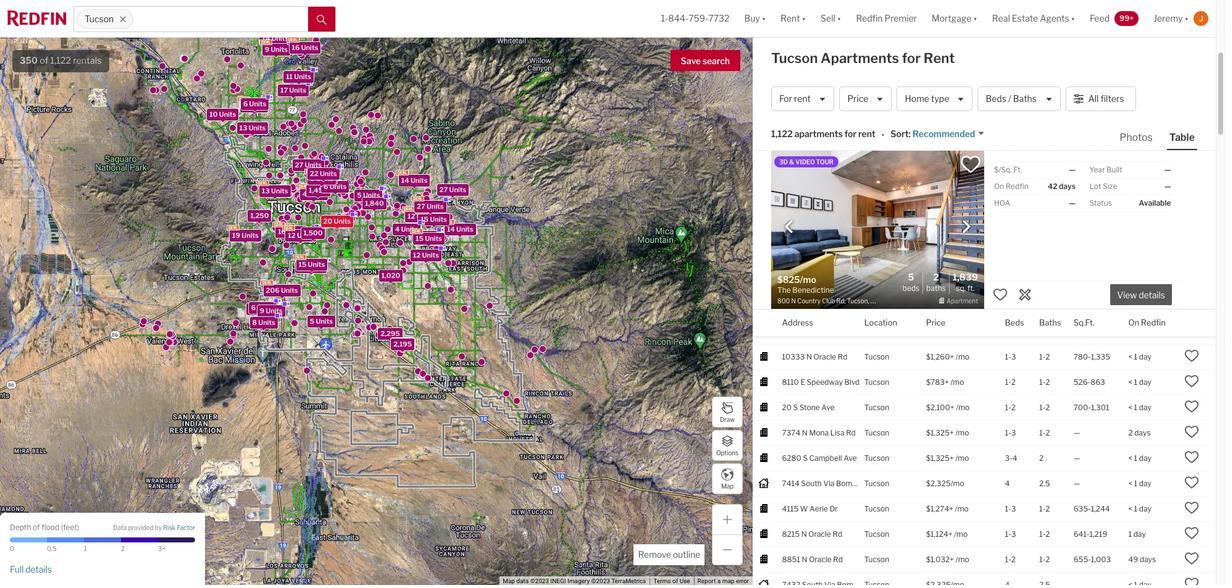 Task type: vqa. For each thing, say whether or not it's contained in the screenshot.


Task type: locate. For each thing, give the bounding box(es) containing it.
5 < 1 day from the top
[[1129, 352, 1152, 361]]

depth
[[10, 522, 31, 532]]

1-3 for $1,300+ /mo
[[1006, 301, 1017, 311]]

3 for $1,274+ /mo
[[1012, 504, 1017, 513]]

sq.ft. button
[[1074, 309, 1095, 337]]

2
[[1046, 99, 1051, 108], [1012, 149, 1016, 159], [1046, 149, 1051, 159], [1046, 175, 1051, 184], [934, 272, 940, 283], [1012, 327, 1016, 336], [1046, 352, 1051, 361], [1012, 377, 1016, 387], [1046, 377, 1051, 387], [1012, 403, 1016, 412], [1046, 403, 1051, 412], [1046, 428, 1051, 437], [1129, 428, 1134, 437], [1040, 453, 1044, 463], [1046, 504, 1051, 513], [1046, 529, 1051, 539], [121, 545, 125, 552], [1012, 555, 1016, 564], [1046, 555, 1051, 564]]

for rent
[[780, 94, 811, 104]]

on up 'hoa'
[[995, 182, 1005, 191]]

1 for $2,325 /mo
[[1135, 479, 1138, 488]]

favorite this home image for $1,405+
[[1185, 146, 1200, 160]]

1 vertical spatial dr
[[837, 276, 845, 285]]

of for 350
[[40, 55, 48, 66]]

12 up 3 units
[[408, 212, 415, 221]]

0 horizontal spatial 2-
[[1006, 23, 1013, 32]]

apartments
[[795, 129, 843, 139]]

price button up $1,260+
[[927, 309, 946, 337]]

10 < 1 day from the top
[[1129, 504, 1152, 513]]

user photo image
[[1194, 11, 1209, 26]]

1,122 apartments for rent •
[[772, 129, 885, 140]]

< for $2,325 /mo
[[1129, 479, 1133, 488]]

details right full
[[25, 564, 52, 574]]

8 < from the top
[[1129, 453, 1133, 463]]

depth of flood ( feet )
[[10, 522, 79, 532]]

14
[[262, 34, 270, 42], [401, 176, 409, 185], [447, 225, 455, 234], [283, 229, 291, 238], [298, 263, 306, 271]]

for inside "1,122 apartments for rent •"
[[845, 129, 857, 139]]

2805
[[782, 23, 802, 32]]

0 horizontal spatial price button
[[840, 87, 892, 111]]

$1,124+ /mo
[[927, 529, 968, 539]]

10 < from the top
[[1129, 504, 1133, 513]]

< 1 day for $1,325+ /mo
[[1129, 453, 1152, 463]]

350 up address
[[782, 301, 797, 311]]

2- for 3
[[1006, 23, 1013, 32]]

20 down photos button
[[1129, 149, 1139, 159]]

2 vertical spatial $1,325+
[[927, 453, 954, 463]]

day for $1,129+ /mo
[[1140, 175, 1152, 184]]

▾ right buy
[[762, 13, 766, 24]]

$1,325+ /mo for 4640 s calle santa cruz
[[927, 225, 970, 235]]

1301
[[782, 200, 799, 209]]

$1,325+ /mo up $2,325 /mo at the bottom right of page
[[927, 453, 970, 463]]

700-
[[1074, 403, 1092, 412]]

lot size
[[1090, 182, 1118, 191]]

w right 4115
[[801, 504, 808, 513]]

0 horizontal spatial 41
[[782, 251, 791, 260]]

41 right 998
[[1129, 327, 1137, 336]]

favorite this home image
[[1185, 120, 1200, 135], [1185, 146, 1200, 160], [1185, 323, 1200, 338], [1185, 424, 1200, 439], [1185, 475, 1200, 490], [1185, 500, 1200, 515], [1185, 551, 1200, 566], [1185, 576, 1200, 585]]

▾ for buy ▾
[[762, 13, 766, 24]]

price inside button
[[848, 94, 869, 104]]

5 favorite this home image from the top
[[1185, 475, 1200, 490]]

1 vertical spatial 19
[[232, 231, 240, 239]]

/mo for 7414 south via bombachas
[[951, 479, 965, 488]]

4 units up the 1,020 on the left top of page
[[395, 225, 418, 234]]

provided
[[128, 524, 154, 532]]

rent right for
[[795, 94, 811, 104]]

17 down 11
[[280, 86, 288, 95]]

speedway down 10333 n oracle rd
[[807, 377, 843, 387]]

0 horizontal spatial 13
[[239, 123, 247, 132]]

800-1,300
[[1074, 200, 1112, 209]]

remove tucson image
[[119, 15, 127, 23]]

1 horizontal spatial ©2023
[[592, 578, 610, 585]]

1 6 days from the top
[[1129, 200, 1152, 209]]

dr right martlet
[[837, 276, 845, 285]]

s for martlet
[[803, 276, 808, 285]]

e for 7401
[[802, 327, 807, 336]]

ave right mountain
[[845, 124, 858, 133]]

1 horizontal spatial 17 units
[[280, 86, 306, 95]]

1 vertical spatial on
[[1129, 317, 1140, 327]]

16
[[292, 43, 300, 52], [278, 228, 286, 236]]

baths inside button
[[1014, 94, 1037, 104]]

12 units down 3 units
[[413, 251, 439, 260]]

17 units
[[280, 86, 306, 95], [309, 174, 335, 182], [249, 305, 275, 313]]

oracle down the 8215 n oracle rd
[[809, 555, 832, 564]]

< 1 day for $783+ /mo
[[1129, 377, 1152, 387]]

n for 7374
[[803, 428, 808, 437]]

for left the $1,717+ at top right
[[903, 50, 921, 66]]

1 vertical spatial map
[[503, 578, 515, 585]]

ave for 2848 n mountain ave
[[845, 124, 858, 133]]

350 left rentals at the left top of page
[[20, 55, 38, 66]]

0 vertical spatial oracle
[[814, 352, 837, 361]]

2848 n mountain ave
[[782, 124, 858, 133]]

e right the "7401"
[[802, 327, 807, 336]]

1 horizontal spatial rent
[[859, 129, 876, 139]]

0 vertical spatial redfin
[[857, 13, 883, 24]]

4 ▾ from the left
[[974, 13, 978, 24]]

e right 9125
[[802, 99, 806, 108]]

< 1 day for $1,274+ /mo
[[1129, 504, 1152, 513]]

2 vertical spatial w
[[801, 504, 808, 513]]

$1,572+
[[927, 200, 954, 209]]

baths up "$1,300+" at bottom
[[927, 284, 946, 293]]

baths left 701-
[[1040, 317, 1062, 327]]

/mo for 4640 s calle santa cruz
[[956, 225, 970, 235]]

/mo for 8215 n oracle rd
[[955, 529, 968, 539]]

0 vertical spatial 13
[[239, 123, 247, 132]]

< 1 day for $1,129+ /mo
[[1129, 175, 1152, 184]]

2 horizontal spatial 5
[[909, 272, 915, 283]]

price right catalina at right
[[848, 94, 869, 104]]

5 units right 8 units
[[310, 317, 333, 325]]

2 vertical spatial baths
[[1040, 317, 1062, 327]]

1-3 for $1,129+ /mo
[[1006, 175, 1017, 184]]

/mo for 10333 n oracle rd
[[956, 352, 970, 361]]

14 units down "1,500"
[[298, 263, 324, 271]]

n down video
[[799, 175, 804, 184]]

10333 n oracle rd
[[782, 352, 848, 361]]

1 2- from the left
[[1006, 23, 1013, 32]]

grove
[[838, 48, 859, 57]]

redfin down $/sq. ft.
[[1006, 182, 1029, 191]]

12
[[408, 212, 415, 221], [288, 231, 295, 240], [413, 251, 421, 260]]

w right 1301
[[801, 200, 809, 209]]

1 $1,325+ /mo from the top
[[927, 225, 970, 235]]

favorite this home image for $1,325+
[[1185, 424, 1200, 439]]

days
[[1139, 23, 1155, 32], [1140, 149, 1157, 159], [1060, 182, 1076, 191], [1136, 200, 1152, 209], [1136, 301, 1152, 311], [1139, 327, 1155, 336], [1135, 428, 1151, 437], [1140, 555, 1157, 564]]

9 < 1 day from the top
[[1129, 479, 1152, 488]]

526-
[[1074, 377, 1091, 387]]

2 horizontal spatial redfin
[[1142, 317, 1166, 327]]

redfin left premier at right top
[[857, 13, 883, 24]]

dr right aerie
[[830, 504, 838, 513]]

2 favorite this home image from the top
[[1185, 146, 1200, 160]]

8851
[[782, 555, 801, 564]]

$1,032+ /mo
[[927, 555, 970, 564]]

favorite this home image for $1,300+ /mo
[[1185, 298, 1200, 312]]

s for park
[[803, 23, 808, 32]]

©2023 right data
[[531, 578, 549, 585]]

1 horizontal spatial 13
[[262, 186, 270, 195]]

heading
[[778, 273, 878, 306]]

favorite this home image
[[1185, 19, 1200, 34], [994, 287, 1008, 302], [1185, 298, 1200, 312], [1185, 348, 1200, 363], [1185, 374, 1200, 388], [1185, 399, 1200, 414], [1185, 450, 1200, 464], [1185, 526, 1200, 540]]

2,295
[[380, 329, 400, 338]]

2,325
[[393, 340, 412, 348], [393, 340, 412, 348]]

price down "$1,300+" at bottom
[[927, 317, 946, 327]]

redfin premier button
[[849, 0, 925, 37]]

size
[[1104, 182, 1118, 191]]

0 vertical spatial map
[[722, 482, 734, 490]]

of
[[40, 55, 48, 66], [33, 522, 40, 532], [673, 578, 679, 585]]

5 < from the top
[[1129, 352, 1133, 361]]

▾ right sell
[[838, 13, 842, 24]]

0 horizontal spatial 20
[[323, 217, 332, 226]]

n for 2848
[[803, 124, 809, 133]]

▾ left user photo at the right of the page
[[1185, 13, 1189, 24]]

0 vertical spatial 41
[[782, 251, 791, 260]]

report a map error
[[698, 578, 749, 585]]

rd up 8851 n oracle rd
[[833, 529, 843, 539]]

20 left "stone"
[[782, 403, 792, 412]]

16 left "1,500"
[[278, 228, 286, 236]]

1 vertical spatial 17 units
[[309, 174, 335, 182]]

address button
[[782, 309, 814, 337]]

$1,325+ for 7374 n mona lisa rd
[[927, 428, 954, 437]]

7 favorite this home image from the top
[[1185, 551, 1200, 566]]

5 ▾ from the left
[[1072, 13, 1076, 24]]

price
[[848, 94, 869, 104], [927, 317, 946, 327]]

n right the 7374
[[803, 428, 808, 437]]

14 units right 3 units
[[447, 225, 473, 234]]

rd down 7401 e speedway blvd tucson
[[838, 352, 848, 361]]

days for $1,405+ /mo
[[1140, 149, 1157, 159]]

1,450
[[309, 186, 327, 194]]

2 vertical spatial redfin
[[1142, 317, 1166, 327]]

beds
[[986, 94, 1007, 104], [903, 284, 920, 293], [1006, 317, 1025, 327]]

w right 2501 on the top of page
[[802, 48, 810, 57]]

ave for 20 s stone ave
[[822, 403, 835, 412]]

350 for 350 of 1,122 rentals
[[20, 55, 38, 66]]

3 favorite this home image from the top
[[1185, 323, 1200, 338]]

of left rentals at the left top of page
[[40, 55, 48, 66]]

mortgage ▾ button
[[925, 0, 985, 37]]

22 units
[[310, 169, 337, 178]]

▾ right mortgage at the right top of the page
[[974, 13, 978, 24]]

favorite this home image for $1,260+ /mo
[[1185, 348, 1200, 363]]

1 vertical spatial $1,325+ /mo
[[927, 428, 970, 437]]

< 1 day for $2,100+ /mo
[[1129, 403, 1152, 412]]

0 vertical spatial speedway
[[808, 327, 844, 336]]

16 units right the 19 units
[[278, 228, 304, 236]]

0 vertical spatial rent
[[795, 94, 811, 104]]

0 vertical spatial 13 units
[[239, 123, 266, 132]]

3 for $1,575+ /mo
[[1012, 99, 1017, 108]]

5 left "2 baths"
[[909, 272, 915, 283]]

3 for $1,260+ /mo
[[1012, 352, 1017, 361]]

/mo for 350 e congress st
[[957, 301, 971, 311]]

map down options
[[722, 482, 734, 490]]

701-998
[[1074, 327, 1105, 336]]

▾ for jeremy ▾
[[1185, 13, 1189, 24]]

12 units down 1,450
[[288, 231, 314, 240]]

day for $2,100+ /mo
[[1140, 403, 1152, 412]]

6280 s campbell ave
[[782, 453, 857, 463]]

2-3
[[1006, 23, 1018, 32]]

map region
[[0, 0, 819, 585]]

0 vertical spatial rent
[[781, 13, 801, 24]]

favorite this home image for $783+ /mo
[[1185, 374, 1200, 388]]

1 vertical spatial rent
[[859, 129, 876, 139]]

3 ▾ from the left
[[838, 13, 842, 24]]

blvd down 10333 n oracle rd
[[845, 377, 860, 387]]

0 horizontal spatial ft.
[[968, 284, 975, 293]]

favorite button image
[[961, 154, 982, 175]]

17 up 8
[[249, 305, 256, 313]]

1-3 for $1,124+ /mo
[[1006, 529, 1017, 539]]

days for $1,572+ /mo
[[1136, 200, 1152, 209]]

6887 s martlet dr
[[782, 276, 845, 285]]

20 down 1,450
[[323, 217, 332, 226]]

17 units up 8 units
[[249, 305, 275, 313]]

of for terms
[[673, 578, 679, 585]]

terms of use
[[654, 578, 691, 585]]

1 vertical spatial 13 units
[[262, 186, 288, 195]]

1 vertical spatial $1,325+
[[927, 428, 954, 437]]

/mo for 4115 w aerie dr
[[956, 504, 969, 513]]

google image
[[3, 569, 44, 585]]

1 horizontal spatial on redfin
[[1129, 317, 1166, 327]]

0 vertical spatial 15
[[421, 215, 428, 224]]

blvd
[[846, 327, 861, 336], [845, 377, 860, 387]]

0 horizontal spatial 16
[[278, 228, 286, 236]]

350 down & in the right of the page
[[782, 175, 797, 184]]

1 vertical spatial 5 units
[[310, 317, 333, 325]]

ft. right $/sq.
[[1014, 165, 1023, 174]]

6 favorite this home image from the top
[[1185, 500, 1200, 515]]

speedway down the congress
[[808, 327, 844, 336]]

options button
[[712, 430, 743, 461]]

1,122
[[50, 55, 71, 66], [772, 129, 793, 139]]

41 for 41 s shannon rd
[[782, 251, 791, 260]]

4 units down 22
[[302, 189, 325, 198]]

1 horizontal spatial 41
[[1129, 327, 1137, 336]]

rd for 350 n harrison rd
[[837, 175, 847, 184]]

park
[[810, 23, 826, 32]]

8215
[[782, 529, 800, 539]]

6 < from the top
[[1129, 377, 1133, 387]]

$2,325
[[927, 479, 951, 488]]

ft. inside 1,839 sq. ft.
[[968, 284, 975, 293]]

1 vertical spatial rent
[[924, 50, 956, 66]]

19 inside the map region
[[232, 231, 240, 239]]

3 $1,325+ /mo from the top
[[927, 453, 970, 463]]

e up address
[[799, 301, 803, 311]]

imagery
[[568, 578, 590, 585]]

photo of 800 n country club rd, tucson, az 85716 image
[[772, 151, 985, 309]]

rd right shannon
[[831, 251, 840, 260]]

1
[[1135, 99, 1138, 108], [1135, 124, 1138, 133], [1135, 175, 1138, 184], [1135, 276, 1138, 285], [1135, 352, 1138, 361], [1135, 377, 1138, 387], [1135, 403, 1138, 412], [1135, 453, 1138, 463], [1135, 479, 1138, 488], [1135, 504, 1138, 513], [1129, 529, 1133, 539], [84, 545, 87, 552]]

$1,325+ /mo
[[927, 225, 970, 235], [927, 428, 970, 437], [927, 453, 970, 463]]

1 horizontal spatial map
[[722, 482, 734, 490]]

1 vertical spatial ft.
[[968, 284, 975, 293]]

1 vertical spatial blvd
[[845, 377, 860, 387]]

▾ right 2805
[[802, 13, 806, 24]]

2 $1,325+ from the top
[[927, 428, 954, 437]]

oracle down 7401 e speedway blvd tucson
[[814, 352, 837, 361]]

beds left '/'
[[986, 94, 1007, 104]]

1 vertical spatial 17
[[309, 174, 316, 182]]

blvd for 8110 e speedway blvd
[[845, 377, 860, 387]]

20 inside the map region
[[323, 217, 332, 226]]

$1,325+ up the $1,265+
[[927, 225, 954, 235]]

view details link
[[1111, 283, 1173, 305]]

0 vertical spatial $1,325+ /mo
[[927, 225, 970, 235]]

17 units down 11
[[280, 86, 306, 95]]

2.5
[[1047, 23, 1058, 32], [1040, 276, 1051, 285], [1040, 479, 1051, 488]]

0 vertical spatial dr
[[853, 149, 861, 159]]

1 vertical spatial of
[[33, 522, 40, 532]]

1 horizontal spatial 1,122
[[772, 129, 793, 139]]

1 $1,325+ from the top
[[927, 225, 954, 235]]

2 vertical spatial 5
[[310, 317, 314, 325]]

/mo for 350 n harrison rd
[[955, 175, 968, 184]]

lambert
[[810, 200, 840, 209]]

2 vertical spatial oracle
[[809, 555, 832, 564]]

w for lambert
[[801, 200, 809, 209]]

s left park
[[803, 23, 808, 32]]

s left shannon
[[792, 251, 797, 260]]

0 horizontal spatial redfin
[[857, 13, 883, 24]]

0 vertical spatial 17
[[280, 86, 288, 95]]

©2023
[[531, 578, 549, 585], [592, 578, 610, 585]]

3 for $1,900+ /mo
[[1013, 23, 1018, 32]]

1 horizontal spatial baths
[[1014, 94, 1037, 104]]

4 units
[[302, 189, 325, 198], [395, 225, 418, 234]]

2 vertical spatial 350
[[782, 301, 797, 311]]

4 < 1 day from the top
[[1129, 276, 1152, 285]]

$1,274+
[[927, 504, 954, 513]]

0 horizontal spatial 17
[[249, 305, 256, 313]]

beds / baths
[[986, 94, 1037, 104]]

days for $1,325+ /mo
[[1135, 428, 1151, 437]]

1,122 left rentals at the left top of page
[[50, 55, 71, 66]]

table button
[[1168, 131, 1198, 150]]

1-844-759-7732
[[661, 13, 730, 24]]

2 vertical spatial of
[[673, 578, 679, 585]]

1 favorite this home image from the top
[[1185, 120, 1200, 135]]

1 vertical spatial oracle
[[809, 529, 832, 539]]

$1,325+ down $2,100+
[[927, 428, 954, 437]]

day for $1,260+ /mo
[[1140, 352, 1152, 361]]

1 vertical spatial details
[[25, 564, 52, 574]]

1,839
[[953, 272, 979, 283]]

6 days right 1,300
[[1129, 200, 1152, 209]]

st
[[840, 301, 847, 311]]

6 days for 800-1,300
[[1129, 200, 1152, 209]]

< for $1,274+ /mo
[[1129, 504, 1133, 513]]

2 6 days from the top
[[1129, 301, 1152, 311]]

5 left 1,840
[[357, 191, 362, 200]]

0 horizontal spatial price
[[848, 94, 869, 104]]

full details
[[10, 564, 52, 574]]

3 < from the top
[[1129, 175, 1133, 184]]

9
[[265, 45, 269, 54], [243, 102, 247, 111], [310, 174, 315, 183], [260, 306, 264, 315]]

5 units right 1,450
[[357, 191, 380, 200]]

on inside "button"
[[1129, 317, 1140, 327]]

1 horizontal spatial 5
[[357, 191, 362, 200]]

/mo for 2501 w orange grove rd
[[954, 48, 968, 57]]

next button image
[[961, 220, 973, 233]]

6 ▾ from the left
[[1185, 13, 1189, 24]]

1 vertical spatial 4 units
[[395, 225, 418, 234]]

2 horizontal spatial 17 units
[[309, 174, 335, 182]]

of left flood
[[33, 522, 40, 532]]

3d
[[780, 158, 788, 166]]

1,301
[[1092, 403, 1110, 412]]

0 horizontal spatial on redfin
[[995, 182, 1029, 191]]

1 vertical spatial baths
[[927, 284, 946, 293]]

1 vertical spatial redfin
[[1006, 182, 1029, 191]]

0 horizontal spatial 5 units
[[310, 317, 333, 325]]

1 vertical spatial 13
[[262, 186, 270, 195]]

on down the "view"
[[1129, 317, 1140, 327]]

1 horizontal spatial for
[[903, 50, 921, 66]]

4115
[[782, 504, 799, 513]]

ft. right sq.
[[968, 284, 975, 293]]

1 horizontal spatial 17
[[280, 86, 288, 95]]

6 days down view details
[[1129, 301, 1152, 311]]

speedway for 7401
[[808, 327, 844, 336]]

s right 6887
[[803, 276, 808, 285]]

e for 350
[[799, 301, 803, 311]]

2 vertical spatial 12 units
[[413, 251, 439, 260]]

redfin inside redfin premier button
[[857, 13, 883, 24]]

1 vertical spatial 16
[[278, 228, 286, 236]]

5 right 8 units
[[310, 317, 314, 325]]

6 < 1 day from the top
[[1129, 377, 1152, 387]]

2 $1,325+ /mo from the top
[[927, 428, 970, 437]]

1 vertical spatial w
[[801, 200, 809, 209]]

2 ▾ from the left
[[802, 13, 806, 24]]

2 vertical spatial 17 units
[[249, 305, 275, 313]]

rd right grove
[[861, 48, 870, 57]]

map inside 'button'
[[722, 482, 734, 490]]

map left data
[[503, 578, 515, 585]]

7 < from the top
[[1129, 403, 1133, 412]]

0 vertical spatial 12
[[408, 212, 415, 221]]

1,500
[[303, 229, 322, 237]]

/mo for 41 s shannon rd
[[956, 251, 970, 260]]

8 < 1 day from the top
[[1129, 453, 1152, 463]]

3 < 1 day from the top
[[1129, 175, 1152, 184]]

dr right canada
[[853, 149, 861, 159]]

< for $783+ /mo
[[1129, 377, 1133, 387]]

9 < from the top
[[1129, 479, 1133, 488]]

1 ▾ from the left
[[762, 13, 766, 24]]

19 days
[[1129, 23, 1155, 32]]

635-
[[1074, 504, 1092, 513]]

rent inside "1,122 apartments for rent •"
[[859, 129, 876, 139]]

rd down the 8215 n oracle rd
[[834, 555, 843, 564]]

12 down 3 units
[[413, 251, 421, 260]]

4 < from the top
[[1129, 276, 1133, 285]]

12 units
[[408, 212, 434, 221], [288, 231, 314, 240], [413, 251, 439, 260]]

1 vertical spatial 20
[[323, 217, 332, 226]]

1 < 1 day from the top
[[1129, 99, 1152, 108]]

1-3 for $1,325+ /mo
[[1006, 428, 1017, 437]]

tucson
[[85, 14, 114, 24], [865, 23, 890, 32], [865, 48, 890, 57], [772, 50, 818, 66], [865, 99, 890, 108], [865, 124, 890, 133], [865, 149, 890, 159], [865, 175, 890, 184], [865, 200, 890, 209], [865, 225, 890, 235], [865, 251, 890, 260], [865, 276, 890, 285], [865, 301, 890, 311], [865, 327, 890, 336], [865, 352, 890, 361], [865, 377, 890, 387], [865, 403, 890, 412], [865, 428, 890, 437], [865, 453, 890, 463], [865, 479, 890, 488], [865, 504, 890, 513], [865, 529, 890, 539], [865, 555, 890, 564]]

rent left •
[[859, 129, 876, 139]]

x-out this home image
[[1018, 287, 1033, 302]]

for for rent
[[903, 50, 921, 66]]

rent
[[781, 13, 801, 24], [924, 50, 956, 66]]

$2,100+
[[927, 403, 955, 412]]

of left the use
[[673, 578, 679, 585]]

0 vertical spatial for
[[903, 50, 921, 66]]

1 2,325 from the top
[[393, 340, 412, 348]]

< for $1,325+ /mo
[[1129, 453, 1133, 463]]

809-1,145
[[1074, 149, 1110, 159]]

12 left "1,500"
[[288, 231, 295, 240]]

19 for 19 units
[[232, 231, 240, 239]]

2 horizontal spatial 20
[[1129, 149, 1139, 159]]

apartments
[[821, 50, 900, 66]]

day for $1,575+ /mo
[[1140, 99, 1152, 108]]

day for $1,274+ /mo
[[1140, 504, 1152, 513]]

beds left "2 baths"
[[903, 284, 920, 293]]

1 for $1,129+ /mo
[[1135, 175, 1138, 184]]

speedway
[[808, 327, 844, 336], [807, 377, 843, 387]]

via
[[824, 479, 835, 488]]

previous button image
[[783, 220, 796, 233]]

1 vertical spatial price button
[[927, 309, 946, 337]]

2 2- from the left
[[1040, 23, 1047, 32]]

None search field
[[133, 7, 308, 32]]

rd right harrison
[[837, 175, 847, 184]]

2501 w orange grove rd tucson
[[782, 48, 890, 57]]

2 vertical spatial 20
[[782, 403, 792, 412]]

price button up •
[[840, 87, 892, 111]]

ave for 6280 s campbell ave
[[844, 453, 857, 463]]

1 horizontal spatial details
[[1139, 290, 1166, 300]]

0 horizontal spatial details
[[25, 564, 52, 574]]

1 vertical spatial 1,122
[[772, 129, 793, 139]]

$2,295
[[927, 276, 951, 285]]

ave
[[828, 23, 841, 32], [845, 124, 858, 133], [822, 403, 835, 412], [844, 453, 857, 463]]

s right 6280
[[803, 453, 808, 463]]

1 vertical spatial for
[[845, 129, 857, 139]]

/mo for 1301 w lambert ln
[[956, 200, 969, 209]]

ave right "stone"
[[822, 403, 835, 412]]

favorite this home image for $1,900+ /mo
[[1185, 19, 1200, 34]]

1 < from the top
[[1129, 99, 1133, 108]]

0 vertical spatial 6 days
[[1129, 200, 1152, 209]]

4640 s calle santa cruz tucson
[[782, 225, 890, 235]]

7 < 1 day from the top
[[1129, 403, 1152, 412]]

©2023 right imagery
[[592, 578, 610, 585]]

rent inside button
[[795, 94, 811, 104]]

0 vertical spatial beds
[[986, 94, 1007, 104]]

17 units up 1,450
[[309, 174, 335, 182]]

baths right '/'
[[1014, 94, 1037, 104]]

3 $1,325+ from the top
[[927, 453, 954, 463]]

n right '2848' at the top of page
[[803, 124, 809, 133]]

0 vertical spatial price
[[848, 94, 869, 104]]

use
[[680, 578, 691, 585]]

e right 8110
[[801, 377, 806, 387]]

4 favorite this home image from the top
[[1185, 424, 1200, 439]]

17 up 1,450
[[309, 174, 316, 182]]

ave right park
[[828, 23, 841, 32]]

beds inside button
[[986, 94, 1007, 104]]



Task type: describe. For each thing, give the bounding box(es) containing it.
1,145
[[1092, 149, 1110, 159]]

2 baths
[[927, 272, 946, 293]]

6 days for 491-1,430
[[1129, 301, 1152, 311]]

41 days
[[1129, 327, 1155, 336]]

2.5 for 2,889
[[1040, 276, 1051, 285]]

1 vertical spatial 12
[[288, 231, 295, 240]]

42
[[1048, 182, 1058, 191]]

mona
[[810, 428, 829, 437]]

0 vertical spatial 5 units
[[357, 191, 380, 200]]

/mo for 2848 n mountain ave
[[955, 124, 969, 133]]

rd right lisa
[[847, 428, 856, 437]]

table
[[1170, 132, 1196, 143]]

< for $2,295 /mo
[[1129, 276, 1133, 285]]

/mo for 20 s stone ave
[[957, 403, 970, 412]]

s left calle
[[804, 225, 808, 235]]

$1,575+ /mo
[[927, 99, 970, 108]]

all
[[1089, 94, 1099, 104]]

1,121
[[1089, 175, 1106, 184]]

0 vertical spatial 16
[[292, 43, 300, 52]]

14 units up 3 units
[[401, 176, 428, 185]]

0 vertical spatial 5
[[357, 191, 362, 200]]

9 units up 1,450
[[310, 174, 333, 183]]

save
[[681, 56, 701, 66]]

recommended button
[[911, 128, 986, 140]]

tucson apartments for rent
[[772, 50, 956, 66]]

1 horizontal spatial ft.
[[1014, 165, 1023, 174]]

4115 w aerie dr
[[782, 504, 838, 513]]

2 horizontal spatial baths
[[1040, 317, 1062, 327]]

oracle for 8215
[[809, 529, 832, 539]]

options
[[717, 449, 739, 456]]

9 units right 10 units
[[243, 102, 266, 111]]

hwy
[[838, 99, 853, 108]]

w for aerie
[[801, 504, 808, 513]]

$1,325+ /mo for 6280 s campbell ave
[[927, 453, 970, 463]]

beds for beds / baths
[[986, 94, 1007, 104]]

8851 n oracle rd
[[782, 555, 843, 564]]

favorite this home image for $1,255+
[[1185, 323, 1200, 338]]

1-3 for $1,260+ /mo
[[1006, 352, 1017, 361]]

0 vertical spatial 12 units
[[408, 212, 434, 221]]

baths button
[[1040, 309, 1062, 337]]

1 vertical spatial 12 units
[[288, 231, 314, 240]]

2 < from the top
[[1129, 124, 1133, 133]]

rent ▾ button
[[781, 0, 806, 37]]

1 vertical spatial on redfin
[[1129, 317, 1166, 327]]

0 vertical spatial 6 units
[[243, 100, 266, 108]]

$1,260+
[[927, 352, 955, 361]]

sort :
[[891, 129, 911, 139]]

ave for 2805 s park ave
[[828, 23, 841, 32]]

20 s stone ave
[[782, 403, 835, 412]]

1 day
[[1129, 529, 1147, 539]]

days for $1,032+ /mo
[[1140, 555, 1157, 564]]

/mo for 8851 n oracle rd
[[956, 555, 970, 564]]

beds button
[[1006, 309, 1025, 337]]

< 1 day for $2,325 /mo
[[1129, 479, 1152, 488]]

martlet
[[810, 276, 835, 285]]

report
[[698, 578, 716, 585]]

1 vertical spatial 15
[[416, 234, 423, 243]]

details for full details
[[25, 564, 52, 574]]

6280
[[782, 453, 802, 463]]

feet
[[63, 522, 77, 532]]

/mo for 6280 s campbell ave
[[956, 453, 970, 463]]

2 ©2023 from the left
[[592, 578, 610, 585]]

41 s shannon rd
[[782, 251, 840, 260]]

real
[[993, 13, 1011, 24]]

flood
[[41, 522, 59, 532]]

day for $783+ /mo
[[1140, 377, 1152, 387]]

10950
[[782, 149, 806, 159]]

e for 9125
[[802, 99, 806, 108]]

2 2,325 from the top
[[393, 340, 412, 348]]

year
[[1090, 165, 1106, 174]]

780-
[[1074, 352, 1092, 361]]

9 units up 11
[[265, 45, 288, 54]]

buy ▾ button
[[745, 0, 766, 37]]

1,020
[[381, 271, 400, 280]]

634-
[[1074, 99, 1092, 108]]

2.5 for —
[[1040, 479, 1051, 488]]

0 vertical spatial w
[[802, 48, 810, 57]]

catalina
[[808, 99, 836, 108]]

655-
[[1074, 555, 1092, 564]]

cruz
[[850, 225, 866, 235]]

s for shannon
[[792, 251, 797, 260]]

submit search image
[[317, 15, 327, 25]]

< 1 day for $2,295 /mo
[[1129, 276, 1152, 285]]

data
[[113, 524, 127, 532]]

1 for $783+ /mo
[[1135, 377, 1138, 387]]

< for $1,129+ /mo
[[1129, 175, 1133, 184]]

jeremy
[[1154, 13, 1184, 24]]

$1,405+
[[927, 149, 955, 159]]

hoa
[[995, 198, 1011, 208]]

oracle for 10333
[[814, 352, 837, 361]]

risk
[[163, 524, 176, 532]]

1 horizontal spatial redfin
[[1006, 182, 1029, 191]]

1 for $1,575+ /mo
[[1135, 99, 1138, 108]]

1301 w lambert ln
[[782, 200, 850, 209]]

address
[[782, 317, 814, 327]]

all filters
[[1089, 94, 1125, 104]]

1 for $1,260+ /mo
[[1135, 352, 1138, 361]]

0 horizontal spatial 17 units
[[249, 305, 275, 313]]

tour
[[817, 158, 834, 166]]

/mo for 6887 s martlet dr
[[951, 276, 965, 285]]

$1,325+ for 4640 s calle santa cruz
[[927, 225, 954, 235]]

0 vertical spatial price button
[[840, 87, 892, 111]]

8 units
[[252, 318, 275, 327]]

206 units
[[266, 286, 298, 295]]

▾ for mortgage ▾
[[974, 13, 978, 24]]

rent inside dropdown button
[[781, 13, 801, 24]]

2 inside "2 baths"
[[934, 272, 940, 283]]

8 favorite this home image from the top
[[1185, 576, 1200, 585]]

redfin inside on redfin "button"
[[1142, 317, 1166, 327]]

3 inside the map region
[[414, 232, 419, 241]]

canada
[[825, 149, 851, 159]]

0 vertical spatial 15 units
[[421, 215, 447, 224]]

favorite this home image for $1,274+
[[1185, 500, 1200, 515]]

2 vertical spatial 12
[[413, 251, 421, 260]]

s for stone
[[794, 403, 798, 412]]

1 vertical spatial price
[[927, 317, 946, 327]]

for for rent
[[845, 129, 857, 139]]

status
[[1090, 198, 1113, 208]]

real estate agents ▾
[[993, 13, 1076, 24]]

9 units up 8 units
[[260, 306, 283, 315]]

20 for 20 days
[[1129, 149, 1139, 159]]

blvd for 7401 e speedway blvd
[[846, 327, 861, 336]]

buy
[[745, 13, 760, 24]]

3+
[[158, 545, 166, 552]]

mortgage ▾
[[932, 13, 978, 24]]

calle
[[810, 225, 827, 235]]

favorite this home image for $1,325+ /mo
[[1185, 450, 1200, 464]]

20 for 20 s stone ave
[[782, 403, 792, 412]]

1,335
[[1092, 352, 1111, 361]]

favorite this home image for $1,032+
[[1185, 551, 1200, 566]]

rent ▾ button
[[774, 0, 814, 37]]

0
[[10, 545, 14, 552]]

1-3 for $1,572+ /mo
[[1006, 200, 1017, 209]]

favorite button checkbox
[[961, 154, 982, 175]]

$2,100+ /mo
[[927, 403, 970, 412]]

2 vertical spatial 15
[[298, 260, 306, 269]]

day for $2,295 /mo
[[1140, 276, 1152, 285]]

3 for $1,129+ /mo
[[1012, 175, 1017, 184]]

< 1 day for $1,575+ /mo
[[1129, 99, 1152, 108]]

350 n harrison rd
[[782, 175, 847, 184]]

n for 350
[[799, 175, 804, 184]]

1 vertical spatial beds
[[903, 284, 920, 293]]

n left la
[[807, 149, 813, 159]]

22
[[310, 169, 318, 178]]

1 for $1,325+ /mo
[[1135, 453, 1138, 463]]

5 beds
[[903, 272, 920, 293]]

3 for $1,325+ /mo
[[1012, 428, 1017, 437]]

buy ▾ button
[[737, 0, 774, 37]]

< for $1,260+ /mo
[[1129, 352, 1133, 361]]

0 horizontal spatial 1,122
[[50, 55, 71, 66]]

0 vertical spatial 2.5
[[1047, 23, 1058, 32]]

0 horizontal spatial 5
[[310, 317, 314, 325]]

< for $1,575+ /mo
[[1129, 99, 1133, 108]]

634-1,252
[[1074, 99, 1110, 108]]

1,839 sq. ft.
[[953, 272, 979, 293]]

3 for $1,124+ /mo
[[1012, 529, 1017, 539]]

$1,325+ for 6280 s campbell ave
[[927, 453, 954, 463]]

dr for 6887 s martlet dr
[[837, 276, 845, 285]]

5 inside the 5 beds
[[909, 272, 915, 283]]

real estate agents ▾ link
[[993, 0, 1076, 37]]

2- for 2.5
[[1040, 23, 1047, 32]]

14 units up 11
[[262, 34, 288, 42]]

0 vertical spatial 16 units
[[292, 43, 318, 52]]

rd for 8851 n oracle rd
[[834, 555, 843, 564]]

map button
[[712, 463, 743, 494]]

$1,405+ /mo
[[927, 149, 970, 159]]

for rent button
[[772, 87, 835, 111]]

1,244
[[1092, 504, 1111, 513]]

home type
[[905, 94, 950, 104]]

1,250
[[250, 211, 269, 220]]

s for campbell
[[803, 453, 808, 463]]

speedway for 8110
[[807, 377, 843, 387]]

7374
[[782, 428, 801, 437]]

/mo for 2805 s park ave
[[957, 23, 971, 32]]

1 vertical spatial 16 units
[[278, 228, 304, 236]]

day for $2,325 /mo
[[1140, 479, 1152, 488]]

1,122 inside "1,122 apartments for rent •"
[[772, 129, 793, 139]]

2848
[[782, 124, 802, 133]]

2 vertical spatial 15 units
[[298, 260, 325, 269]]

sell ▾ button
[[821, 0, 842, 37]]

$1,900+
[[927, 23, 955, 32]]

2501
[[782, 48, 800, 57]]

41 for 41 days
[[1129, 327, 1137, 336]]

1 ©2023 from the left
[[531, 578, 549, 585]]

2 vertical spatial 6 units
[[251, 303, 274, 312]]

oracle for 8851
[[809, 555, 832, 564]]

< for $2,100+ /mo
[[1129, 403, 1133, 412]]

19 for 19 days
[[1129, 23, 1137, 32]]

14 units down 1,450
[[283, 229, 309, 238]]

days for $1,300+ /mo
[[1136, 301, 1152, 311]]

map for map data ©2023 inegi  imagery ©2023 terrametrics
[[503, 578, 515, 585]]

0 horizontal spatial on
[[995, 182, 1005, 191]]

favorite this home image for $2,100+ /mo
[[1185, 399, 1200, 414]]

data provided by risk factor
[[113, 524, 195, 532]]

dr for 4115 w aerie dr
[[830, 504, 838, 513]]

•
[[882, 130, 885, 140]]

favorite this home image for $2,325
[[1185, 475, 1200, 490]]

rd for 41 s shannon rd
[[831, 251, 840, 260]]

10 units
[[209, 110, 236, 119]]

7374 n mona lisa rd
[[782, 428, 856, 437]]

n for 8851
[[802, 555, 808, 564]]

all filters button
[[1066, 87, 1137, 111]]

2 < 1 day from the top
[[1129, 124, 1152, 133]]

19 units
[[232, 231, 258, 239]]

▾ for rent ▾
[[802, 13, 806, 24]]

1 vertical spatial 6 units
[[323, 182, 346, 191]]

home type button
[[897, 87, 973, 111]]

1 vertical spatial 15 units
[[416, 234, 442, 243]]

of for depth
[[33, 522, 40, 532]]

3 for $1,300+ /mo
[[1012, 301, 1017, 311]]

0 horizontal spatial 4 units
[[302, 189, 325, 198]]



